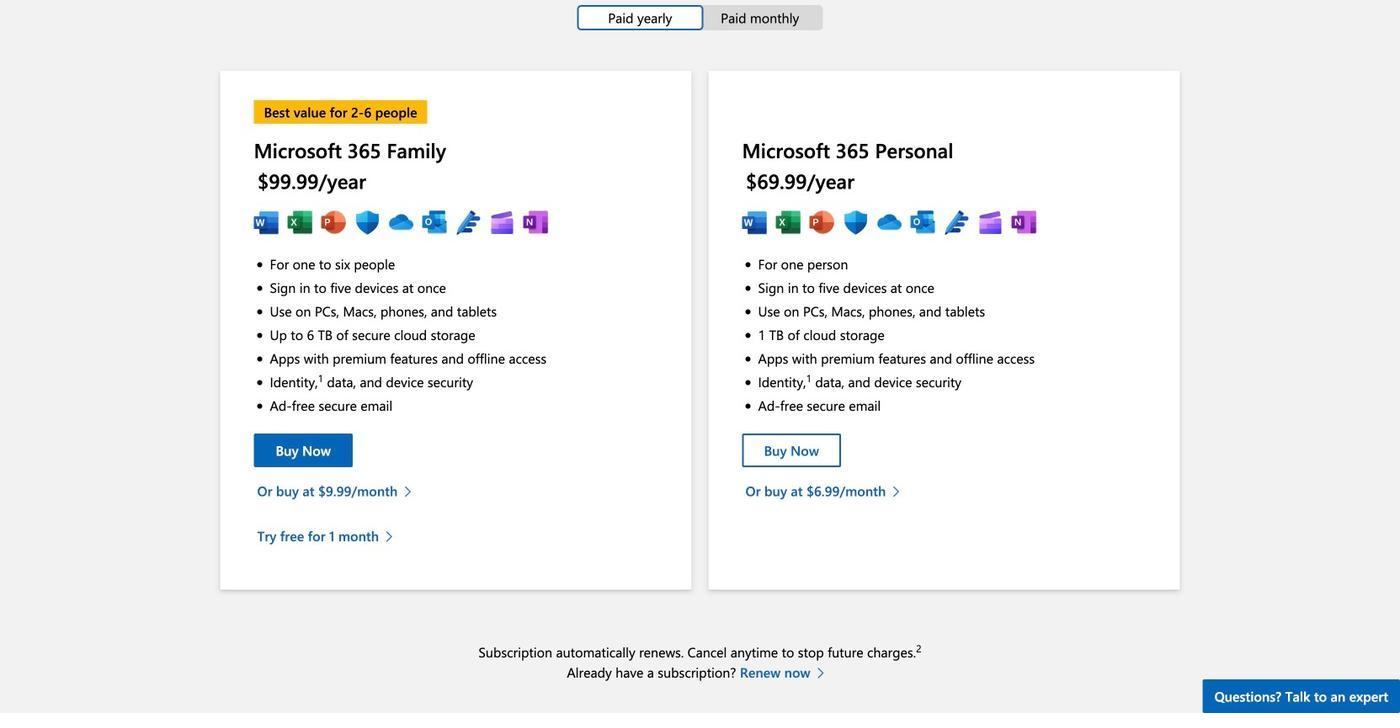 Task type: describe. For each thing, give the bounding box(es) containing it.
ms onedrive image
[[877, 210, 902, 235]]

ms clipchamp image
[[978, 210, 1003, 235]]

ms outlook image
[[422, 210, 448, 235]]

ms powerpoint image
[[321, 210, 347, 235]]

learn more about microsoft 365 home plans. tab list
[[20, 5, 1380, 30]]

2 ms onenote image from the left
[[1012, 210, 1037, 235]]

1 ms defender image from the left
[[355, 210, 380, 235]]

ms powerpoint image
[[810, 210, 835, 235]]

2 ms word image from the left
[[742, 210, 768, 235]]

ms onedrive image
[[389, 210, 414, 235]]

2 ms excel image from the left
[[776, 210, 801, 235]]



Task type: vqa. For each thing, say whether or not it's contained in the screenshot.
MS Defender image
yes



Task type: locate. For each thing, give the bounding box(es) containing it.
2 ms defender image from the left
[[843, 210, 869, 235]]

ms editor image
[[944, 210, 970, 235]]

0 horizontal spatial ms word image
[[254, 210, 279, 235]]

ms editor image
[[456, 210, 481, 235]]

1 horizontal spatial ms excel image
[[776, 210, 801, 235]]

1 horizontal spatial ms onenote image
[[1012, 210, 1037, 235]]

ms word image left ms powerpoint image at right top
[[742, 210, 768, 235]]

ms defender image right ms powerpoint image at right top
[[843, 210, 869, 235]]

1 horizontal spatial ms word image
[[742, 210, 768, 235]]

ms word image left ms powerpoint icon
[[254, 210, 279, 235]]

1 ms word image from the left
[[254, 210, 279, 235]]

ms word image
[[254, 210, 279, 235], [742, 210, 768, 235]]

ms excel image
[[288, 210, 313, 235], [776, 210, 801, 235]]

ms clipchamp image
[[490, 210, 515, 235]]

ms defender image
[[355, 210, 380, 235], [843, 210, 869, 235]]

ms outlook image
[[911, 210, 936, 235]]

ms onenote image
[[523, 210, 549, 235], [1012, 210, 1037, 235]]

0 horizontal spatial ms onenote image
[[523, 210, 549, 235]]

0 horizontal spatial ms excel image
[[288, 210, 313, 235]]

ms onenote image right ms clipchamp icon
[[1012, 210, 1037, 235]]

1 horizontal spatial ms defender image
[[843, 210, 869, 235]]

ms excel image left ms powerpoint image at right top
[[776, 210, 801, 235]]

ms onenote image right ms clipchamp image
[[523, 210, 549, 235]]

ms excel image left ms powerpoint icon
[[288, 210, 313, 235]]

1 ms excel image from the left
[[288, 210, 313, 235]]

0 horizontal spatial ms defender image
[[355, 210, 380, 235]]

ms defender image right ms powerpoint icon
[[355, 210, 380, 235]]

1 ms onenote image from the left
[[523, 210, 549, 235]]



